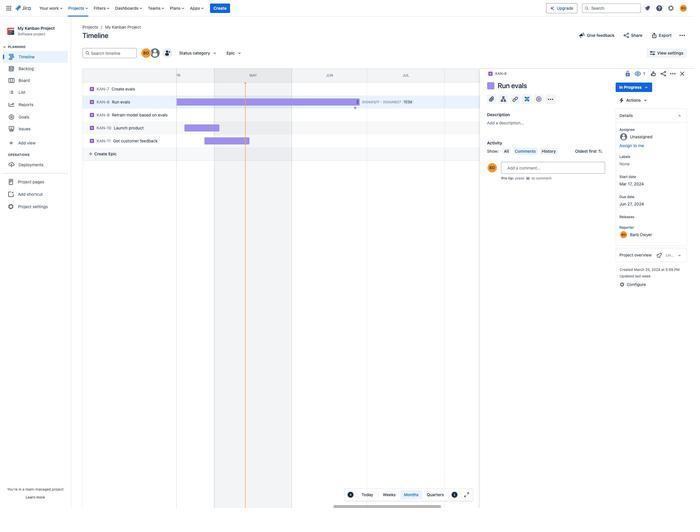 Task type: locate. For each thing, give the bounding box(es) containing it.
jira image
[[15, 5, 31, 12], [15, 5, 31, 12]]

search image
[[585, 6, 590, 10]]

list
[[36, 0, 547, 16], [643, 3, 691, 13]]

0 horizontal spatial column header
[[62, 69, 139, 82]]

operations image
[[1, 151, 8, 158]]

3 epic image from the top
[[90, 113, 94, 117]]

row header
[[83, 68, 177, 83]]

1 horizontal spatial list
[[643, 3, 691, 13]]

4 epic image from the top
[[90, 126, 94, 130]]

1 heading from the top
[[8, 45, 70, 49]]

list item
[[210, 0, 230, 16]]

timeline grid
[[62, 68, 695, 508]]

2 cell from the top
[[80, 107, 177, 121]]

group
[[3, 45, 70, 137], [3, 152, 70, 173], [2, 173, 68, 215]]

confluence image
[[524, 96, 531, 103], [524, 96, 531, 103]]

legend image
[[452, 491, 459, 498]]

heading
[[8, 45, 70, 49], [8, 152, 70, 157]]

link goals image
[[536, 96, 543, 103]]

cell
[[80, 94, 177, 109], [80, 107, 177, 121], [80, 120, 177, 134], [80, 133, 177, 147]]

menu bar
[[501, 148, 559, 155]]

0 vertical spatial heading
[[8, 45, 70, 49]]

1 horizontal spatial column header
[[523, 69, 598, 82]]

epic image for 2nd cell
[[90, 113, 94, 117]]

primary element
[[4, 0, 547, 16]]

group for operations image
[[3, 152, 70, 173]]

group for planning icon
[[3, 45, 70, 137]]

None search field
[[583, 3, 642, 13]]

banner
[[0, 0, 695, 17]]

column header
[[62, 69, 139, 82], [523, 69, 598, 82], [676, 69, 695, 82]]

0 vertical spatial group
[[3, 45, 70, 137]]

1 vertical spatial group
[[3, 152, 70, 173]]

2 heading from the top
[[8, 152, 70, 157]]

3 column header from the left
[[676, 69, 695, 82]]

1 cell from the top
[[80, 94, 177, 109]]

close image
[[679, 70, 686, 77]]

1 epic image from the top
[[90, 87, 94, 91]]

goal image
[[9, 114, 14, 120]]

your profile and settings image
[[681, 5, 688, 12]]

5 epic image from the top
[[90, 139, 94, 143]]

Search field
[[583, 3, 642, 13]]

help image
[[656, 5, 663, 12]]

epic image for fourth cell
[[90, 139, 94, 143]]

epic image
[[90, 87, 94, 91], [90, 100, 94, 104], [90, 113, 94, 117], [90, 126, 94, 130], [90, 139, 94, 143]]

4 cell from the top
[[80, 133, 177, 147]]

2 epic image from the top
[[90, 100, 94, 104]]

more information about barb dwyer image
[[621, 231, 628, 238]]

assignee pin to top. only you can see pinned fields. image
[[636, 127, 641, 132]]

1 vertical spatial heading
[[8, 152, 70, 157]]

1 column header from the left
[[62, 69, 139, 82]]

planning image
[[1, 43, 8, 50]]

0 horizontal spatial list
[[36, 0, 547, 16]]

2 horizontal spatial column header
[[676, 69, 695, 82]]



Task type: describe. For each thing, give the bounding box(es) containing it.
sidebar element
[[0, 17, 71, 508]]

heading for planning icon
[[8, 45, 70, 49]]

link issues, web pages, and more image
[[512, 96, 519, 103]]

2 column header from the left
[[523, 69, 598, 82]]

epic image for 1st cell from the top
[[90, 100, 94, 104]]

Add a comment… field
[[502, 162, 606, 174]]

sidebar navigation image
[[64, 24, 77, 35]]

enter full screen image
[[464, 491, 471, 498]]

2 vertical spatial group
[[2, 173, 68, 215]]

add a child issue image
[[500, 96, 508, 103]]

Search timeline text field
[[90, 48, 134, 58]]

export icon image
[[651, 32, 658, 39]]

row header inside timeline grid
[[83, 68, 177, 83]]

purple selected, edit epic color image
[[488, 82, 495, 89]]

details element
[[616, 109, 688, 123]]

epic image
[[489, 71, 493, 76]]

due date pin to top. only you can see pinned fields. image
[[636, 195, 641, 199]]

timeline view to show as group
[[380, 490, 448, 499]]

appswitcher icon image
[[5, 5, 12, 12]]

notifications image
[[645, 5, 652, 12]]

copy link to issue image
[[506, 71, 511, 76]]

settings image
[[668, 5, 675, 12]]

attach image
[[489, 96, 496, 103]]

3 cell from the top
[[80, 120, 177, 134]]

epic image for second cell from the bottom of the timeline grid
[[90, 126, 94, 130]]

vote options: no one has voted for this issue yet. image
[[650, 70, 658, 77]]

reporter pin to top. only you can see pinned fields. image
[[636, 225, 641, 230]]

heading for operations image
[[8, 152, 70, 157]]

project overview element
[[616, 248, 688, 262]]

add people image
[[164, 50, 171, 57]]

actions image
[[670, 70, 677, 77]]

add app image
[[548, 96, 555, 103]]



Task type: vqa. For each thing, say whether or not it's contained in the screenshot.
Project overview ELEMENT
yes



